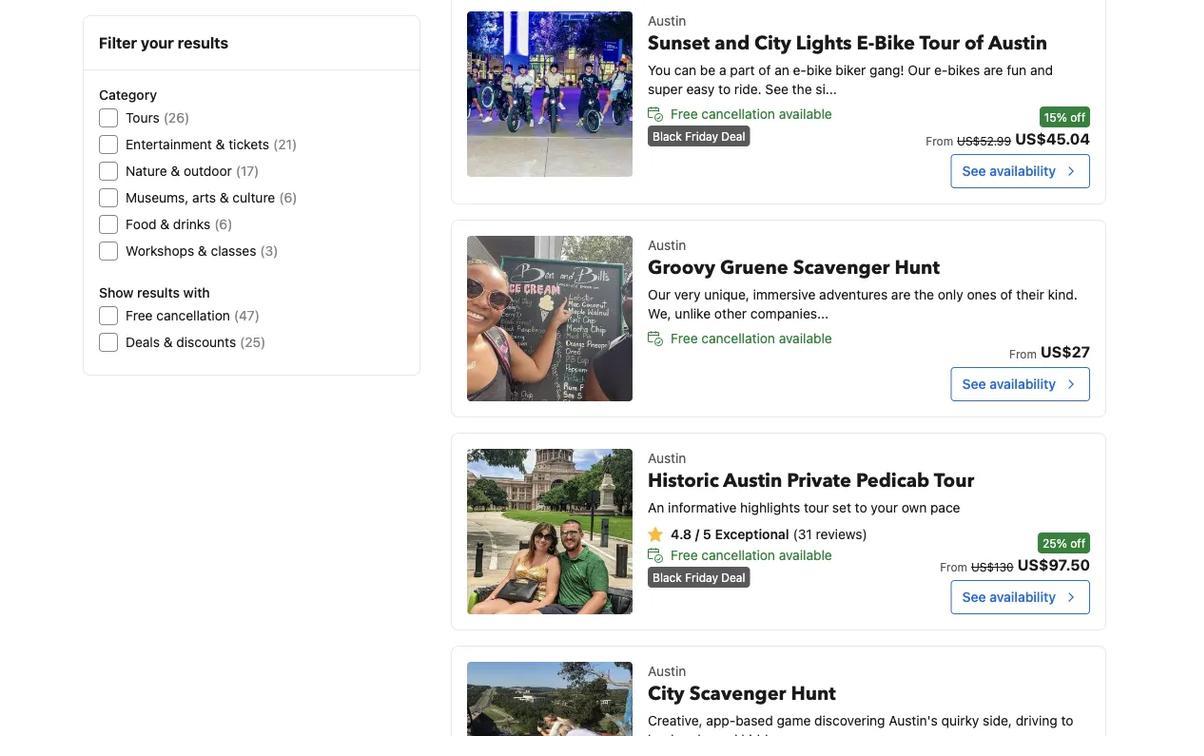 Task type: locate. For each thing, give the bounding box(es) containing it.
1 free cancellation available from the top
[[671, 106, 832, 122]]

scavenger up the adventures
[[793, 255, 890, 281]]

off for historic austin private pedicab tour
[[1071, 537, 1086, 550]]

hunt inside 'austin groovy gruene scavenger hunt our very unique, immersive adventures are the only ones of their kind. we, unlike other companies...'
[[895, 255, 940, 281]]

2 vertical spatial free cancellation available
[[671, 548, 832, 563]]

black down super
[[653, 129, 682, 143]]

1 vertical spatial the
[[915, 287, 935, 303]]

0 vertical spatial city
[[755, 30, 792, 57]]

e- right an at the top
[[793, 62, 807, 78]]

& down the drinks
[[198, 243, 207, 259]]

1 vertical spatial are
[[892, 287, 911, 303]]

austin for groovy gruene scavenger hunt
[[648, 237, 687, 253]]

free cancellation available down other
[[671, 331, 832, 346]]

2 vertical spatial available
[[779, 548, 832, 563]]

austin up creative,
[[648, 664, 687, 680]]

0 vertical spatial see availability
[[963, 163, 1056, 179]]

1 vertical spatial of
[[759, 62, 771, 78]]

2 see availability from the top
[[963, 376, 1056, 392]]

0 vertical spatial our
[[908, 62, 931, 78]]

2 horizontal spatial to
[[1062, 713, 1074, 729]]

off right 25%
[[1071, 537, 1086, 550]]

of left their
[[1001, 287, 1013, 303]]

cancellation down with on the left of page
[[156, 308, 230, 324]]

groovy
[[648, 255, 716, 281]]

3 availability from the top
[[990, 590, 1056, 605]]

0 horizontal spatial of
[[759, 62, 771, 78]]

2 vertical spatial to
[[1062, 713, 1074, 729]]

outdoor
[[184, 163, 232, 179]]

1 horizontal spatial to
[[855, 500, 868, 516]]

our right gang!
[[908, 62, 931, 78]]

1 horizontal spatial hunt
[[895, 255, 940, 281]]

0 vertical spatial off
[[1071, 110, 1086, 124]]

1 vertical spatial black friday deal
[[653, 571, 746, 584]]

0 horizontal spatial our
[[648, 287, 671, 303]]

your right filter
[[141, 34, 174, 52]]

black
[[653, 129, 682, 143], [653, 571, 682, 584]]

availability down from us$27
[[990, 376, 1056, 392]]

1 vertical spatial to
[[855, 500, 868, 516]]

1 vertical spatial friday
[[685, 571, 718, 584]]

city inside austin city scavenger hunt creative, app-based game discovering austin's quirky side, driving to landmarks and hidden gems
[[648, 681, 685, 708]]

off right 15%
[[1071, 110, 1086, 124]]

0 horizontal spatial the
[[792, 81, 812, 97]]

free down 4.8 on the bottom of page
[[671, 548, 698, 563]]

2 vertical spatial and
[[715, 732, 738, 737]]

1 vertical spatial your
[[871, 500, 898, 516]]

free cancellation available down ride.
[[671, 106, 832, 122]]

1 horizontal spatial are
[[984, 62, 1003, 78]]

0 vertical spatial available
[[779, 106, 832, 122]]

availability for groovy gruene scavenger hunt
[[990, 376, 1056, 392]]

tour inside 'austin historic austin private pedicab tour an informative highlights tour set to your own pace'
[[934, 468, 975, 494]]

companies...
[[751, 306, 829, 322]]

from inside from us$52.99 us$45.04
[[926, 134, 954, 148]]

to down a
[[719, 81, 731, 97]]

hunt up game on the right of page
[[791, 681, 836, 708]]

(26)
[[163, 110, 190, 126]]

historic austin private pedicab tour image
[[467, 449, 633, 615]]

1 vertical spatial our
[[648, 287, 671, 303]]

discovering
[[815, 713, 886, 729]]

1 vertical spatial free cancellation available
[[671, 331, 832, 346]]

25% off
[[1043, 537, 1086, 550]]

are left fun
[[984, 62, 1003, 78]]

0 vertical spatial black
[[653, 129, 682, 143]]

1 vertical spatial see availability
[[963, 376, 1056, 392]]

informative
[[668, 500, 737, 516]]

reviews)
[[816, 527, 868, 542]]

hunt
[[895, 255, 940, 281], [791, 681, 836, 708]]

15% off
[[1045, 110, 1086, 124]]

(31
[[793, 527, 813, 542]]

are
[[984, 62, 1003, 78], [892, 287, 911, 303]]

unlike
[[675, 306, 711, 322]]

0 vertical spatial are
[[984, 62, 1003, 78]]

free
[[671, 106, 698, 122], [126, 308, 153, 324], [671, 331, 698, 346], [671, 548, 698, 563]]

2 vertical spatial availability
[[990, 590, 1056, 605]]

gruene
[[720, 255, 789, 281]]

1 horizontal spatial e-
[[935, 62, 948, 78]]

deal down exceptional
[[722, 571, 746, 584]]

from left us$130
[[940, 561, 968, 574]]

tour
[[920, 30, 960, 57], [934, 468, 975, 494]]

from inside the from us$130 us$97.50
[[940, 561, 968, 574]]

2 vertical spatial see availability
[[963, 590, 1056, 605]]

0 horizontal spatial hunt
[[791, 681, 836, 708]]

see availability down from us$52.99 us$45.04
[[963, 163, 1056, 179]]

(6) right culture
[[279, 190, 297, 206]]

scavenger
[[793, 255, 890, 281], [690, 681, 787, 708]]

you
[[648, 62, 671, 78]]

1 vertical spatial results
[[137, 285, 180, 301]]

0 vertical spatial of
[[965, 30, 984, 57]]

an
[[648, 500, 665, 516]]

austin up sunset
[[648, 13, 687, 29]]

austin for historic austin private pedicab tour
[[648, 451, 687, 466]]

2 black from the top
[[653, 571, 682, 584]]

0 horizontal spatial are
[[892, 287, 911, 303]]

fun
[[1007, 62, 1027, 78]]

scavenger up based
[[690, 681, 787, 708]]

to right 'set'
[[855, 500, 868, 516]]

availability down from us$52.99 us$45.04
[[990, 163, 1056, 179]]

1 vertical spatial from
[[1010, 347, 1037, 361]]

see for hunt
[[963, 376, 986, 392]]

1 vertical spatial available
[[779, 331, 832, 346]]

1 horizontal spatial our
[[908, 62, 931, 78]]

see down us$130
[[963, 590, 986, 605]]

1 horizontal spatial the
[[915, 287, 935, 303]]

of up bikes
[[965, 30, 984, 57]]

show
[[99, 285, 134, 301]]

0 vertical spatial (6)
[[279, 190, 297, 206]]

can
[[675, 62, 697, 78]]

2 black friday deal from the top
[[653, 571, 746, 584]]

1 horizontal spatial (6)
[[279, 190, 297, 206]]

&
[[216, 137, 225, 152], [171, 163, 180, 179], [220, 190, 229, 206], [160, 217, 170, 232], [198, 243, 207, 259], [163, 335, 173, 350]]

1 off from the top
[[1071, 110, 1086, 124]]

and down app- at bottom
[[715, 732, 738, 737]]

available down the companies...
[[779, 331, 832, 346]]

availability down the from us$130 us$97.50
[[990, 590, 1056, 605]]

0 horizontal spatial e-
[[793, 62, 807, 78]]

and right fun
[[1031, 62, 1054, 78]]

available down (31
[[779, 548, 832, 563]]

the left 'si...'
[[792, 81, 812, 97]]

and up a
[[715, 30, 750, 57]]

0 horizontal spatial scavenger
[[690, 681, 787, 708]]

show results with
[[99, 285, 210, 301]]

1 vertical spatial city
[[648, 681, 685, 708]]

off
[[1071, 110, 1086, 124], [1071, 537, 1086, 550]]

austin up historic
[[648, 451, 687, 466]]

cancellation
[[702, 106, 776, 122], [156, 308, 230, 324], [702, 331, 776, 346], [702, 548, 776, 563]]

city inside austin sunset and city lights e-bike tour of austin you can be a part of an e-bike biker gang! our e-bikes are fun and super easy to ride. see the si...
[[755, 30, 792, 57]]

2 off from the top
[[1071, 537, 1086, 550]]

of left an at the top
[[759, 62, 771, 78]]

0 vertical spatial free cancellation available
[[671, 106, 832, 122]]

are right the adventures
[[892, 287, 911, 303]]

tour
[[804, 500, 829, 516]]

(21)
[[273, 137, 297, 152]]

1 vertical spatial black
[[653, 571, 682, 584]]

your
[[141, 34, 174, 52], [871, 500, 898, 516]]

0 vertical spatial the
[[792, 81, 812, 97]]

& right deals
[[163, 335, 173, 350]]

results up (26)
[[178, 34, 229, 52]]

3 see availability from the top
[[963, 590, 1056, 605]]

2 availability from the top
[[990, 376, 1056, 392]]

to right driving at right bottom
[[1062, 713, 1074, 729]]

us$27
[[1041, 343, 1091, 361]]

to inside 'austin historic austin private pedicab tour an informative highlights tour set to your own pace'
[[855, 500, 868, 516]]

1 availability from the top
[[990, 163, 1056, 179]]

1 horizontal spatial scavenger
[[793, 255, 890, 281]]

1 horizontal spatial of
[[965, 30, 984, 57]]

category
[[99, 87, 157, 103]]

game
[[777, 713, 811, 729]]

0 vertical spatial friday
[[685, 129, 718, 143]]

free cancellation available down exceptional
[[671, 548, 832, 563]]

(6) up 'classes'
[[214, 217, 233, 232]]

2 available from the top
[[779, 331, 832, 346]]

2 friday from the top
[[685, 571, 718, 584]]

results left with on the left of page
[[137, 285, 180, 301]]

our up we,
[[648, 287, 671, 303]]

0 vertical spatial scavenger
[[793, 255, 890, 281]]

2 free cancellation available from the top
[[671, 331, 832, 346]]

city up creative,
[[648, 681, 685, 708]]

& right 'food'
[[160, 217, 170, 232]]

your down pedicab
[[871, 500, 898, 516]]

deal down ride.
[[722, 129, 746, 143]]

cancellation down exceptional
[[702, 548, 776, 563]]

0 horizontal spatial city
[[648, 681, 685, 708]]

1 friday from the top
[[685, 129, 718, 143]]

2 vertical spatial from
[[940, 561, 968, 574]]

0 vertical spatial tour
[[920, 30, 960, 57]]

see
[[766, 81, 789, 97], [963, 163, 986, 179], [963, 376, 986, 392], [963, 590, 986, 605]]

1 vertical spatial deal
[[722, 571, 746, 584]]

see availability down from us$27
[[963, 376, 1056, 392]]

1 vertical spatial availability
[[990, 376, 1056, 392]]

austin sunset and city lights e-bike tour of austin you can be a part of an e-bike biker gang! our e-bikes are fun and super easy to ride. see the si...
[[648, 13, 1054, 97]]

from inside from us$27
[[1010, 347, 1037, 361]]

0 vertical spatial deal
[[722, 129, 746, 143]]

highlights
[[741, 500, 801, 516]]

from us$27
[[1010, 343, 1091, 361]]

hunt up only
[[895, 255, 940, 281]]

austin up highlights on the right bottom
[[724, 468, 783, 494]]

1 vertical spatial tour
[[934, 468, 975, 494]]

the inside austin sunset and city lights e-bike tour of austin you can be a part of an e-bike biker gang! our e-bikes are fun and super easy to ride. see the si...
[[792, 81, 812, 97]]

2 horizontal spatial of
[[1001, 287, 1013, 303]]

free cancellation available
[[671, 106, 832, 122], [671, 331, 832, 346], [671, 548, 832, 563]]

food & drinks (6)
[[126, 217, 233, 232]]

1 horizontal spatial your
[[871, 500, 898, 516]]

0 vertical spatial results
[[178, 34, 229, 52]]

2 vertical spatial of
[[1001, 287, 1013, 303]]

culture
[[233, 190, 275, 206]]

0 vertical spatial to
[[719, 81, 731, 97]]

si...
[[816, 81, 837, 97]]

see availability down the from us$130 us$97.50
[[963, 590, 1056, 605]]

city
[[755, 30, 792, 57], [648, 681, 685, 708]]

see down ones
[[963, 376, 986, 392]]

austin inside austin city scavenger hunt creative, app-based game discovering austin's quirky side, driving to landmarks and hidden gems
[[648, 664, 687, 680]]

entertainment & tickets (21)
[[126, 137, 297, 152]]

of
[[965, 30, 984, 57], [759, 62, 771, 78], [1001, 287, 1013, 303]]

0 vertical spatial black friday deal
[[653, 129, 746, 143]]

very
[[674, 287, 701, 303]]

1 see availability from the top
[[963, 163, 1056, 179]]

museums,
[[126, 190, 189, 206]]

e- right gang!
[[935, 62, 948, 78]]

0 horizontal spatial (6)
[[214, 217, 233, 232]]

& down entertainment in the top of the page
[[171, 163, 180, 179]]

tour up bikes
[[920, 30, 960, 57]]

city up an at the top
[[755, 30, 792, 57]]

see down us$52.99
[[963, 163, 986, 179]]

hidden
[[742, 732, 784, 737]]

15%
[[1045, 110, 1068, 124]]

1 vertical spatial (6)
[[214, 217, 233, 232]]

1 vertical spatial hunt
[[791, 681, 836, 708]]

are inside 'austin groovy gruene scavenger hunt our very unique, immersive adventures are the only ones of their kind. we, unlike other companies...'
[[892, 287, 911, 303]]

availability for historic austin private pedicab tour
[[990, 590, 1056, 605]]

friday down /
[[685, 571, 718, 584]]

and inside austin city scavenger hunt creative, app-based game discovering austin's quirky side, driving to landmarks and hidden gems
[[715, 732, 738, 737]]

& left the tickets
[[216, 137, 225, 152]]

1 horizontal spatial city
[[755, 30, 792, 57]]

from left us$52.99
[[926, 134, 954, 148]]

& for classes
[[198, 243, 207, 259]]

historic
[[648, 468, 719, 494]]

tour up "pace"
[[934, 468, 975, 494]]

from left us$27
[[1010, 347, 1037, 361]]

side,
[[983, 713, 1013, 729]]

unique,
[[704, 287, 750, 303]]

from for e-
[[926, 134, 954, 148]]

e-
[[857, 30, 875, 57]]

from
[[926, 134, 954, 148], [1010, 347, 1037, 361], [940, 561, 968, 574]]

pedicab
[[856, 468, 930, 494]]

austin
[[648, 13, 687, 29], [989, 30, 1048, 57], [648, 237, 687, 253], [648, 451, 687, 466], [724, 468, 783, 494], [648, 664, 687, 680]]

austin inside 'austin groovy gruene scavenger hunt our very unique, immersive adventures are the only ones of their kind. we, unlike other companies...'
[[648, 237, 687, 253]]

austin groovy gruene scavenger hunt our very unique, immersive adventures are the only ones of their kind. we, unlike other companies...
[[648, 237, 1078, 322]]

available
[[779, 106, 832, 122], [779, 331, 832, 346], [779, 548, 832, 563]]

friday down easy
[[685, 129, 718, 143]]

sunset
[[648, 30, 710, 57]]

food
[[126, 217, 157, 232]]

gems
[[787, 732, 821, 737]]

our inside austin sunset and city lights e-bike tour of austin you can be a part of an e-bike biker gang! our e-bikes are fun and super easy to ride. see the si...
[[908, 62, 931, 78]]

1 vertical spatial off
[[1071, 537, 1086, 550]]

1 black from the top
[[653, 129, 682, 143]]

nature & outdoor (17)
[[126, 163, 259, 179]]

other
[[715, 306, 747, 322]]

(6)
[[279, 190, 297, 206], [214, 217, 233, 232]]

black down 4.8 on the bottom of page
[[653, 571, 682, 584]]

black friday deal down easy
[[653, 129, 746, 143]]

cancellation down ride.
[[702, 106, 776, 122]]

deals
[[126, 335, 160, 350]]

workshops & classes (3)
[[126, 243, 278, 259]]

1 vertical spatial scavenger
[[690, 681, 787, 708]]

to inside austin city scavenger hunt creative, app-based game discovering austin's quirky side, driving to landmarks and hidden gems
[[1062, 713, 1074, 729]]

ones
[[967, 287, 997, 303]]

2 deal from the top
[[722, 571, 746, 584]]

the left only
[[915, 287, 935, 303]]

0 horizontal spatial your
[[141, 34, 174, 52]]

0 vertical spatial from
[[926, 134, 954, 148]]

austin up 'groovy'
[[648, 237, 687, 253]]

available down 'si...'
[[779, 106, 832, 122]]

0 vertical spatial availability
[[990, 163, 1056, 179]]

see down an at the top
[[766, 81, 789, 97]]

0 vertical spatial hunt
[[895, 255, 940, 281]]

black friday deal down /
[[653, 571, 746, 584]]

0 horizontal spatial to
[[719, 81, 731, 97]]



Task type: vqa. For each thing, say whether or not it's contained in the screenshot.
the leftmost 24
no



Task type: describe. For each thing, give the bounding box(es) containing it.
with
[[183, 285, 210, 301]]

immersive
[[753, 287, 816, 303]]

lights
[[796, 30, 852, 57]]

our inside 'austin groovy gruene scavenger hunt our very unique, immersive adventures are the only ones of their kind. we, unlike other companies...'
[[648, 287, 671, 303]]

to inside austin sunset and city lights e-bike tour of austin you can be a part of an e-bike biker gang! our e-bikes are fun and super easy to ride. see the si...
[[719, 81, 731, 97]]

filter your results
[[99, 34, 229, 52]]

from for tour
[[940, 561, 968, 574]]

discounts
[[176, 335, 236, 350]]

ride.
[[735, 81, 762, 97]]

deals & discounts (25)
[[126, 335, 266, 350]]

& for tickets
[[216, 137, 225, 152]]

& for discounts
[[163, 335, 173, 350]]

bike
[[807, 62, 832, 78]]

free down easy
[[671, 106, 698, 122]]

filter
[[99, 34, 137, 52]]

quirky
[[942, 713, 980, 729]]

own
[[902, 500, 927, 516]]

based
[[736, 713, 773, 729]]

kind.
[[1048, 287, 1078, 303]]

driving
[[1016, 713, 1058, 729]]

austin city scavenger hunt creative, app-based game discovering austin's quirky side, driving to landmarks and hidden gems
[[648, 664, 1074, 737]]

1 deal from the top
[[722, 129, 746, 143]]

biker
[[836, 62, 866, 78]]

free down the unlike
[[671, 331, 698, 346]]

from us$130 us$97.50
[[940, 556, 1091, 574]]

3 available from the top
[[779, 548, 832, 563]]

from us$52.99 us$45.04
[[926, 130, 1091, 148]]

see availability for groovy gruene scavenger hunt
[[963, 376, 1056, 392]]

creative,
[[648, 713, 703, 729]]

2 e- from the left
[[935, 62, 948, 78]]

/
[[695, 527, 700, 542]]

austin's
[[889, 713, 938, 729]]

tours
[[126, 110, 160, 126]]

sunset and city lights e-bike tour of austin image
[[467, 11, 633, 177]]

0 vertical spatial and
[[715, 30, 750, 57]]

0 vertical spatial your
[[141, 34, 174, 52]]

set
[[833, 500, 852, 516]]

be
[[700, 62, 716, 78]]

1 vertical spatial and
[[1031, 62, 1054, 78]]

a
[[719, 62, 727, 78]]

tours (26)
[[126, 110, 190, 126]]

tickets
[[229, 137, 269, 152]]

free cancellation (47)
[[126, 308, 260, 324]]

arts
[[192, 190, 216, 206]]

& right the arts
[[220, 190, 229, 206]]

1 available from the top
[[779, 106, 832, 122]]

museums, arts & culture (6)
[[126, 190, 297, 206]]

(3)
[[260, 243, 278, 259]]

drinks
[[173, 217, 211, 232]]

we,
[[648, 306, 672, 322]]

austin up fun
[[989, 30, 1048, 57]]

us$97.50
[[1018, 556, 1091, 574]]

austin for sunset and city lights e-bike tour of austin
[[648, 13, 687, 29]]

& for outdoor
[[171, 163, 180, 179]]

25%
[[1043, 537, 1068, 550]]

bike
[[875, 30, 915, 57]]

(47)
[[234, 308, 260, 324]]

adventures
[[820, 287, 888, 303]]

us$52.99
[[958, 134, 1012, 148]]

hunt inside austin city scavenger hunt creative, app-based game discovering austin's quirky side, driving to landmarks and hidden gems
[[791, 681, 836, 708]]

see availability for historic austin private pedicab tour
[[963, 590, 1056, 605]]

entertainment
[[126, 137, 212, 152]]

an
[[775, 62, 790, 78]]

1 black friday deal from the top
[[653, 129, 746, 143]]

3 free cancellation available from the top
[[671, 548, 832, 563]]

cancellation down other
[[702, 331, 776, 346]]

super
[[648, 81, 683, 97]]

workshops
[[126, 243, 194, 259]]

off for sunset and city lights e-bike tour of austin
[[1071, 110, 1086, 124]]

exceptional
[[715, 527, 790, 542]]

city scavenger hunt image
[[467, 662, 633, 737]]

(25)
[[240, 335, 266, 350]]

see for pedicab
[[963, 590, 986, 605]]

4.8 / 5 exceptional (31 reviews)
[[671, 527, 868, 542]]

bikes
[[948, 62, 980, 78]]

free up deals
[[126, 308, 153, 324]]

only
[[938, 287, 964, 303]]

app-
[[707, 713, 736, 729]]

your inside 'austin historic austin private pedicab tour an informative highlights tour set to your own pace'
[[871, 500, 898, 516]]

their
[[1017, 287, 1045, 303]]

the inside 'austin groovy gruene scavenger hunt our very unique, immersive adventures are the only ones of their kind. we, unlike other companies...'
[[915, 287, 935, 303]]

classes
[[211, 243, 256, 259]]

of inside 'austin groovy gruene scavenger hunt our very unique, immersive adventures are the only ones of their kind. we, unlike other companies...'
[[1001, 287, 1013, 303]]

part
[[730, 62, 755, 78]]

see inside austin sunset and city lights e-bike tour of austin you can be a part of an e-bike biker gang! our e-bikes are fun and super easy to ride. see the si...
[[766, 81, 789, 97]]

groovy gruene scavenger hunt image
[[467, 236, 633, 402]]

us$130
[[972, 561, 1014, 574]]

5
[[703, 527, 712, 542]]

tour inside austin sunset and city lights e-bike tour of austin you can be a part of an e-bike biker gang! our e-bikes are fun and super easy to ride. see the si...
[[920, 30, 960, 57]]

easy
[[687, 81, 715, 97]]

scavenger inside austin city scavenger hunt creative, app-based game discovering austin's quirky side, driving to landmarks and hidden gems
[[690, 681, 787, 708]]

availability for sunset and city lights e-bike tour of austin
[[990, 163, 1056, 179]]

pace
[[931, 500, 961, 516]]

private
[[787, 468, 852, 494]]

are inside austin sunset and city lights e-bike tour of austin you can be a part of an e-bike biker gang! our e-bikes are fun and super easy to ride. see the si...
[[984, 62, 1003, 78]]

gang!
[[870, 62, 905, 78]]

(17)
[[236, 163, 259, 179]]

& for drinks
[[160, 217, 170, 232]]

us$45.04
[[1015, 130, 1091, 148]]

austin historic austin private pedicab tour an informative highlights tour set to your own pace
[[648, 451, 975, 516]]

nature
[[126, 163, 167, 179]]

scavenger inside 'austin groovy gruene scavenger hunt our very unique, immersive adventures are the only ones of their kind. we, unlike other companies...'
[[793, 255, 890, 281]]

landmarks
[[648, 732, 712, 737]]

austin for city scavenger hunt
[[648, 664, 687, 680]]

1 e- from the left
[[793, 62, 807, 78]]

see for lights
[[963, 163, 986, 179]]

see availability for sunset and city lights e-bike tour of austin
[[963, 163, 1056, 179]]



